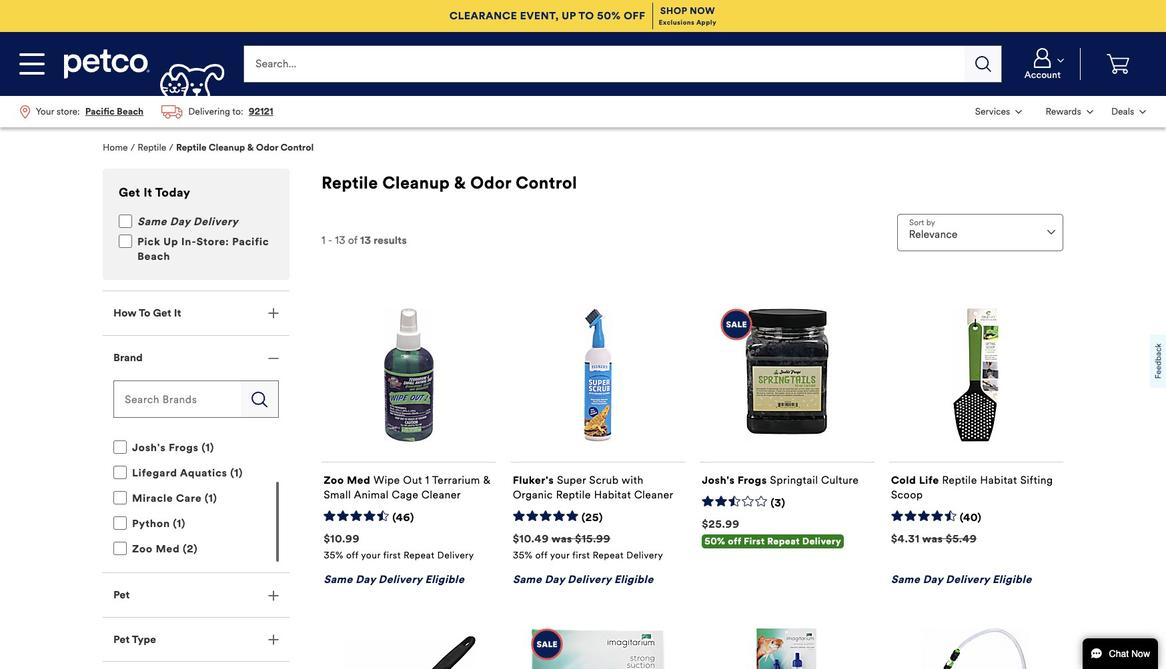 Task type: vqa. For each thing, say whether or not it's contained in the screenshot.
Scoop
yes



Task type: describe. For each thing, give the bounding box(es) containing it.
reptile habitat sifting scoop
[[891, 474, 1053, 502]]

python (1)
[[132, 518, 186, 531]]

frogs for springtail
[[738, 474, 767, 487]]

scoop
[[891, 489, 923, 502]]

reptile cleanup & odor control link
[[176, 142, 314, 154]]

small
[[324, 489, 351, 502]]

off for $25.99
[[728, 536, 741, 548]]

plus icon 2 image for third plus icon 2 dropdown button from the bottom
[[268, 309, 279, 319]]

in-
[[181, 236, 197, 248]]

carat down icon 13 image for first carat down icon 13 dropdown button from left
[[1016, 110, 1022, 114]]

cage
[[392, 489, 419, 502]]

josh's frogs springtail culture
[[702, 474, 859, 487]]

day down $4.31 was $5.49 at the right
[[923, 574, 943, 587]]

0 horizontal spatial 50%
[[597, 9, 621, 22]]

med for zoo med (2)
[[156, 543, 180, 556]]

same down $10.99
[[324, 574, 353, 587]]

cold
[[891, 474, 916, 487]]

josh's for josh's frogs springtail culture
[[702, 474, 735, 487]]

imagitarium (2)
[[132, 417, 215, 429]]

repeat inside $10.99 35% off your first repeat delivery
[[404, 550, 435, 562]]

0 vertical spatial (2)
[[200, 417, 215, 429]]

care
[[176, 493, 202, 505]]

out
[[403, 474, 422, 487]]

miracle care (1)
[[132, 493, 217, 505]]

-
[[328, 234, 332, 247]]

1 vertical spatial cleanup
[[383, 173, 450, 194]]

same down $4.31
[[891, 574, 920, 587]]

down arrow icon 1 image
[[1048, 230, 1056, 235]]

exclusions
[[659, 18, 695, 27]]

$15.99
[[575, 533, 611, 546]]

1 - 13 of 13 results
[[322, 234, 407, 247]]

25 reviews element
[[582, 512, 603, 526]]

store:
[[197, 236, 229, 248]]

Search search field
[[244, 45, 965, 83]]

1 vertical spatial control
[[516, 173, 577, 194]]

lifegard aquatics (1)
[[132, 467, 243, 480]]

0 horizontal spatial 1
[[322, 234, 325, 247]]

sifting
[[1021, 474, 1053, 487]]

cleaner inside wipe out 1 terrarium & small animal cage cleaner
[[422, 489, 461, 502]]

carat down icon 13 image for 2nd carat down icon 13 dropdown button from the left
[[1140, 110, 1147, 114]]

first
[[744, 536, 765, 548]]

pacific
[[232, 236, 269, 248]]

46 reviews element
[[392, 512, 414, 526]]

2 carat down icon 13 button from the left
[[1104, 97, 1154, 126]]

with
[[622, 474, 644, 487]]

super
[[557, 474, 586, 487]]

to
[[579, 9, 594, 22]]

off
[[624, 9, 646, 22]]

organic
[[513, 489, 553, 502]]

delivery inside $10.99 35% off your first repeat delivery
[[437, 550, 474, 562]]

(1) for josh's frogs (1)
[[202, 442, 214, 455]]

habitat inside the super scrub with organic reptile habitat cleaner
[[594, 489, 631, 502]]

$10.49 was $15.99 35% off your first repeat delivery
[[513, 533, 663, 562]]

was for $10.49
[[552, 533, 572, 546]]

(1) for miracle care (1)
[[205, 493, 217, 505]]

springtail
[[770, 474, 818, 487]]

(25)
[[582, 512, 603, 524]]

clearance
[[450, 9, 517, 22]]

$25.99
[[702, 518, 740, 531]]

delivery inside $10.49 was $15.99 35% off your first repeat delivery
[[627, 550, 663, 562]]

zoo for zoo med
[[324, 474, 344, 487]]

home
[[103, 142, 128, 154]]

$4.31 was $5.49
[[891, 533, 977, 546]]

up
[[562, 9, 576, 22]]

2 13 from the left
[[360, 234, 371, 247]]

1 carat down icon 13 button from the left
[[968, 97, 1030, 126]]

0 vertical spatial &
[[247, 142, 254, 154]]

search icon 3 image
[[252, 392, 268, 408]]

get it today
[[119, 186, 190, 200]]

life
[[919, 474, 939, 487]]

your inside $10.99 35% off your first repeat delivery
[[361, 550, 381, 562]]

pacific beach
[[137, 236, 269, 263]]

first inside $10.99 35% off your first repeat delivery
[[383, 550, 401, 562]]

$10.49
[[513, 533, 549, 546]]

Search Brands text field
[[114, 382, 241, 418]]

results
[[374, 234, 407, 247]]

home / reptile / reptile cleanup & odor control
[[103, 142, 314, 154]]

today
[[155, 186, 190, 200]]

same day delivery eligible for off
[[324, 574, 465, 587]]

shop
[[660, 5, 687, 17]]

event,
[[520, 9, 559, 22]]

shop now link
[[660, 5, 715, 17]]

0 vertical spatial control
[[281, 142, 314, 154]]

$10.99 35% off your first repeat delivery
[[324, 533, 474, 562]]

day down $10.99 35% off your first repeat delivery
[[356, 574, 376, 587]]

3 same day delivery eligible from the left
[[891, 574, 1032, 587]]

3 plus icon 2 button from the top
[[103, 618, 290, 662]]

wipe
[[374, 474, 400, 487]]

imagitarium
[[132, 417, 197, 429]]

1 inside wipe out 1 terrarium & small animal cage cleaner
[[425, 474, 429, 487]]

off for $10.99
[[346, 550, 359, 562]]

2 / from the left
[[169, 142, 173, 154]]

pick
[[137, 236, 160, 248]]

get
[[119, 186, 140, 200]]

2 list from the left
[[966, 96, 1156, 128]]



Task type: locate. For each thing, give the bounding box(es) containing it.
/ right reptile link
[[169, 142, 173, 154]]

0 horizontal spatial med
[[156, 543, 180, 556]]

3 eligible from the left
[[993, 574, 1032, 587]]

med
[[347, 474, 371, 487], [156, 543, 180, 556]]

zoo
[[324, 474, 344, 487], [132, 543, 153, 556]]

2 plus icon 2 button from the top
[[103, 574, 290, 618]]

3 plus icon 2 image from the top
[[268, 635, 279, 646]]

0 horizontal spatial &
[[247, 142, 254, 154]]

zoo up small
[[324, 474, 344, 487]]

day down $10.49 was $15.99 35% off your first repeat delivery
[[545, 574, 565, 587]]

reptile inside reptile habitat sifting scoop
[[942, 474, 977, 487]]

1 vertical spatial plus icon 2 button
[[103, 574, 290, 618]]

50% inside $25.99 50% off first repeat delivery
[[705, 536, 726, 548]]

(1) down miracle care (1)
[[173, 518, 186, 531]]

(1) for lifegard aquatics (1)
[[230, 467, 243, 480]]

off left the first
[[728, 536, 741, 548]]

1 horizontal spatial frogs
[[738, 474, 767, 487]]

0 horizontal spatial odor
[[256, 142, 278, 154]]

same day delivery eligible down $10.49 was $15.99 35% off your first repeat delivery
[[513, 574, 654, 587]]

0 vertical spatial frogs
[[169, 442, 199, 455]]

35% inside $10.49 was $15.99 35% off your first repeat delivery
[[513, 550, 533, 562]]

(46)
[[392, 512, 414, 524]]

0 horizontal spatial eligible
[[425, 574, 465, 587]]

1 vertical spatial odor
[[470, 173, 512, 194]]

1 vertical spatial (2)
[[183, 543, 198, 556]]

1 horizontal spatial 13
[[360, 234, 371, 247]]

miracle
[[132, 493, 173, 505]]

of
[[348, 234, 357, 247]]

0 horizontal spatial habitat
[[594, 489, 631, 502]]

frogs left springtail
[[738, 474, 767, 487]]

frogs up lifegard aquatics (1)
[[169, 442, 199, 455]]

beach
[[137, 250, 170, 263]]

2 horizontal spatial &
[[483, 474, 491, 487]]

2 eligible from the left
[[614, 574, 654, 587]]

$25.99 50% off first repeat delivery
[[702, 518, 841, 548]]

first down the 46 reviews element
[[383, 550, 401, 562]]

home link
[[103, 142, 128, 154]]

0 vertical spatial carat down icon 13 button
[[1011, 48, 1075, 80]]

plus icon 2 image for third plus icon 2 dropdown button from the top
[[268, 635, 279, 646]]

1 horizontal spatial carat down icon 13 button
[[1104, 97, 1154, 126]]

(1)
[[202, 442, 214, 455], [230, 467, 243, 480], [205, 493, 217, 505], [173, 518, 186, 531]]

35%
[[324, 550, 344, 562], [513, 550, 533, 562]]

1 horizontal spatial 35%
[[513, 550, 533, 562]]

plus icon 2 image
[[268, 309, 279, 319], [268, 591, 279, 602], [268, 635, 279, 646]]

(2) down python (1)
[[183, 543, 198, 556]]

0 horizontal spatial repeat
[[404, 550, 435, 562]]

med down python (1)
[[156, 543, 180, 556]]

1 horizontal spatial (2)
[[200, 417, 215, 429]]

animal
[[354, 489, 389, 502]]

josh's
[[132, 442, 166, 455], [702, 474, 735, 487]]

2 vertical spatial &
[[483, 474, 491, 487]]

1 vertical spatial 1
[[425, 474, 429, 487]]

0 vertical spatial plus icon 2 image
[[268, 309, 279, 319]]

& inside wipe out 1 terrarium & small animal cage cleaner
[[483, 474, 491, 487]]

same day delivery eligible down $10.99 35% off your first repeat delivery
[[324, 574, 465, 587]]

zoo med
[[324, 474, 371, 487]]

first inside $10.49 was $15.99 35% off your first repeat delivery
[[572, 550, 590, 562]]

0 horizontal spatial carat down icon 13 button
[[968, 97, 1030, 126]]

lifegard
[[132, 467, 177, 480]]

super scrub with organic reptile habitat cleaner
[[513, 474, 674, 502]]

0 horizontal spatial zoo
[[132, 543, 153, 556]]

2 horizontal spatial same day delivery eligible
[[891, 574, 1032, 587]]

same day delivery eligible
[[324, 574, 465, 587], [513, 574, 654, 587], [891, 574, 1032, 587]]

1 same day delivery eligible from the left
[[324, 574, 465, 587]]

2 first from the left
[[572, 550, 590, 562]]

reptile down super
[[556, 489, 591, 502]]

0 vertical spatial zoo
[[324, 474, 344, 487]]

1 horizontal spatial 1
[[425, 474, 429, 487]]

2 horizontal spatial eligible
[[993, 574, 1032, 587]]

2 vertical spatial plus icon 2 button
[[103, 618, 290, 662]]

first
[[383, 550, 401, 562], [572, 550, 590, 562]]

1 horizontal spatial eligible
[[614, 574, 654, 587]]

was right $4.31
[[923, 533, 943, 546]]

35% inside $10.99 35% off your first repeat delivery
[[324, 550, 344, 562]]

1 vertical spatial josh's
[[702, 474, 735, 487]]

0 vertical spatial 1
[[322, 234, 325, 247]]

frogs
[[169, 442, 199, 455], [738, 474, 767, 487]]

fluker's
[[513, 474, 554, 487]]

list
[[11, 96, 282, 128], [966, 96, 1156, 128]]

wipe out 1 terrarium & small animal cage cleaner
[[324, 474, 491, 502]]

1 vertical spatial 50%
[[705, 536, 726, 548]]

shop now exclusions apply
[[659, 5, 717, 27]]

carat down icon 13 image
[[1058, 59, 1064, 63], [1016, 110, 1022, 114], [1087, 110, 1094, 114], [1140, 110, 1147, 114]]

same day delivery eligible down $5.49
[[891, 574, 1032, 587]]

1 horizontal spatial /
[[169, 142, 173, 154]]

repeat inside $25.99 50% off first repeat delivery
[[768, 536, 800, 548]]

cleaner
[[422, 489, 461, 502], [634, 489, 674, 502]]

1 vertical spatial med
[[156, 543, 180, 556]]

off down $10.99
[[346, 550, 359, 562]]

josh's up lifegard
[[132, 442, 166, 455]]

repeat down "$15.99"
[[593, 550, 624, 562]]

1 horizontal spatial repeat
[[593, 550, 624, 562]]

2 your from the left
[[550, 550, 570, 562]]

0 horizontal spatial /
[[131, 142, 135, 154]]

cleanup
[[209, 142, 245, 154], [383, 173, 450, 194]]

was for $4.31
[[923, 533, 943, 546]]

med for zoo med
[[347, 474, 371, 487]]

reptile link
[[138, 142, 166, 154]]

josh's for josh's frogs (1)
[[132, 442, 166, 455]]

habitat
[[980, 474, 1018, 487], [594, 489, 631, 502]]

plus icon 2 button
[[103, 292, 290, 335], [103, 574, 290, 618], [103, 618, 290, 662]]

0 vertical spatial plus icon 2 button
[[103, 292, 290, 335]]

1 cleaner from the left
[[422, 489, 461, 502]]

same day delivery eligible for $15.99
[[513, 574, 654, 587]]

13 right -
[[335, 234, 345, 247]]

carat down icon 13 button
[[1011, 48, 1075, 80], [1033, 97, 1101, 126]]

0 vertical spatial 50%
[[597, 9, 621, 22]]

plus icon 2 image for 2nd plus icon 2 dropdown button from the top of the page
[[268, 591, 279, 602]]

0 horizontal spatial cleaner
[[422, 489, 461, 502]]

brand
[[113, 351, 143, 364]]

reptile up of
[[322, 173, 378, 194]]

50% down '$25.99'
[[705, 536, 726, 548]]

1 horizontal spatial same day delivery eligible
[[513, 574, 654, 587]]

1 plus icon 2 button from the top
[[103, 292, 290, 335]]

1 horizontal spatial cleaner
[[634, 489, 674, 502]]

1 / from the left
[[131, 142, 135, 154]]

habitat down scrub
[[594, 489, 631, 502]]

1 horizontal spatial 50%
[[705, 536, 726, 548]]

was
[[552, 533, 572, 546], [923, 533, 943, 546]]

1 vertical spatial carat down icon 13 button
[[1033, 97, 1101, 126]]

terrarium
[[432, 474, 480, 487]]

reptile right the home on the top left
[[138, 142, 166, 154]]

0 horizontal spatial your
[[361, 550, 381, 562]]

$4.31
[[891, 533, 920, 546]]

1 plus icon 2 image from the top
[[268, 309, 279, 319]]

2 plus icon 2 image from the top
[[268, 591, 279, 602]]

1 was from the left
[[552, 533, 572, 546]]

1 13 from the left
[[335, 234, 345, 247]]

2 cleaner from the left
[[634, 489, 674, 502]]

repeat right the first
[[768, 536, 800, 548]]

delivery
[[193, 216, 238, 228], [803, 536, 841, 548], [437, 550, 474, 562], [627, 550, 663, 562], [379, 574, 422, 587], [568, 574, 612, 587], [946, 574, 990, 587]]

1 horizontal spatial list
[[966, 96, 1156, 128]]

0 horizontal spatial cleanup
[[209, 142, 245, 154]]

your inside $10.49 was $15.99 35% off your first repeat delivery
[[550, 550, 570, 562]]

0 horizontal spatial 13
[[335, 234, 345, 247]]

eligible for (25)
[[614, 574, 654, 587]]

day
[[170, 216, 190, 228], [356, 574, 376, 587], [545, 574, 565, 587], [923, 574, 943, 587]]

1 vertical spatial &
[[454, 173, 466, 194]]

apply
[[697, 18, 717, 27]]

zoo for zoo med (2)
[[132, 543, 153, 556]]

&
[[247, 142, 254, 154], [454, 173, 466, 194], [483, 474, 491, 487]]

0 horizontal spatial list
[[11, 96, 282, 128]]

1 vertical spatial habitat
[[594, 489, 631, 502]]

(2) up josh's frogs (1)
[[200, 417, 215, 429]]

same up the pick
[[137, 216, 167, 228]]

python
[[132, 518, 170, 531]]

(1) right the aquatics
[[230, 467, 243, 480]]

josh's frogs (1)
[[132, 442, 214, 455]]

(40)
[[960, 512, 982, 524]]

2 35% from the left
[[513, 550, 533, 562]]

zoo med (2)
[[132, 543, 198, 556]]

first down "$15.99"
[[572, 550, 590, 562]]

cleaner inside the super scrub with organic reptile habitat cleaner
[[634, 489, 674, 502]]

reptile right reptile link
[[176, 142, 207, 154]]

1 right out
[[425, 474, 429, 487]]

it
[[144, 186, 152, 200]]

day up pick up in-store:
[[170, 216, 190, 228]]

now
[[690, 5, 715, 17]]

aquatics
[[180, 467, 227, 480]]

50% right to
[[597, 9, 621, 22]]

1 first from the left
[[383, 550, 401, 562]]

35% down $10.49
[[513, 550, 533, 562]]

habitat inside reptile habitat sifting scoop
[[980, 474, 1018, 487]]

1 left -
[[322, 234, 325, 247]]

repeat
[[768, 536, 800, 548], [404, 550, 435, 562], [593, 550, 624, 562]]

frogs for (1)
[[169, 442, 199, 455]]

repeat down the 46 reviews element
[[404, 550, 435, 562]]

0 horizontal spatial off
[[346, 550, 359, 562]]

1
[[322, 234, 325, 247], [425, 474, 429, 487]]

search image
[[975, 56, 991, 72]]

delivery inside $25.99 50% off first repeat delivery
[[803, 536, 841, 548]]

(3)
[[771, 497, 786, 510]]

carat down icon 13 image for bottommost carat down icon 13 popup button
[[1087, 110, 1094, 114]]

1 list from the left
[[11, 96, 282, 128]]

off inside $10.99 35% off your first repeat delivery
[[346, 550, 359, 562]]

13 right of
[[360, 234, 371, 247]]

reptile cleanup & odor control
[[322, 173, 577, 194]]

1 horizontal spatial habitat
[[980, 474, 1018, 487]]

2 vertical spatial plus icon 2 image
[[268, 635, 279, 646]]

0 horizontal spatial josh's
[[132, 442, 166, 455]]

0 vertical spatial cleanup
[[209, 142, 245, 154]]

1 horizontal spatial first
[[572, 550, 590, 562]]

brand button
[[103, 336, 290, 380]]

0 horizontal spatial frogs
[[169, 442, 199, 455]]

was left "$15.99"
[[552, 533, 572, 546]]

/ right home link
[[131, 142, 135, 154]]

2 horizontal spatial off
[[728, 536, 741, 548]]

cleaner down terrarium
[[422, 489, 461, 502]]

3 reviews element
[[771, 497, 786, 511]]

cold life
[[891, 474, 939, 487]]

1 horizontal spatial off
[[535, 550, 548, 562]]

off down $10.49
[[535, 550, 548, 562]]

1 horizontal spatial cleanup
[[383, 173, 450, 194]]

0 horizontal spatial 35%
[[324, 550, 344, 562]]

(1) right care
[[205, 493, 217, 505]]

1 35% from the left
[[324, 550, 344, 562]]

2 same day delivery eligible from the left
[[513, 574, 654, 587]]

med up the animal
[[347, 474, 371, 487]]

scrub
[[589, 474, 619, 487]]

0 horizontal spatial (2)
[[183, 543, 198, 556]]

reptile
[[138, 142, 166, 154], [176, 142, 207, 154], [322, 173, 378, 194], [942, 474, 977, 487], [556, 489, 591, 502]]

was inside $10.49 was $15.99 35% off your first repeat delivery
[[552, 533, 572, 546]]

clearance event, up to 50% off
[[450, 9, 646, 22]]

35% down $10.99
[[324, 550, 344, 562]]

zoo down "python"
[[132, 543, 153, 556]]

1 eligible from the left
[[425, 574, 465, 587]]

off inside $10.49 was $15.99 35% off your first repeat delivery
[[535, 550, 548, 562]]

1 horizontal spatial &
[[454, 173, 466, 194]]

same down $10.49
[[513, 574, 542, 587]]

pick up in-store:
[[137, 236, 232, 248]]

eligible for (46)
[[425, 574, 465, 587]]

reptile right life
[[942, 474, 977, 487]]

reptile inside the super scrub with organic reptile habitat cleaner
[[556, 489, 591, 502]]

0 vertical spatial josh's
[[132, 442, 166, 455]]

culture
[[821, 474, 859, 487]]

0 horizontal spatial same day delivery eligible
[[324, 574, 465, 587]]

1 horizontal spatial zoo
[[324, 474, 344, 487]]

up
[[163, 236, 178, 248]]

0 horizontal spatial was
[[552, 533, 572, 546]]

1 your from the left
[[361, 550, 381, 562]]

1 vertical spatial frogs
[[738, 474, 767, 487]]

0 vertical spatial habitat
[[980, 474, 1018, 487]]

1 horizontal spatial josh's
[[702, 474, 735, 487]]

50%
[[597, 9, 621, 22], [705, 536, 726, 548]]

carat down icon 13 button
[[968, 97, 1030, 126], [1104, 97, 1154, 126]]

1 horizontal spatial odor
[[470, 173, 512, 194]]

(1) up the aquatics
[[202, 442, 214, 455]]

1 horizontal spatial control
[[516, 173, 577, 194]]

repeat inside $10.49 was $15.99 35% off your first repeat delivery
[[593, 550, 624, 562]]

$5.49
[[946, 533, 977, 546]]

0 horizontal spatial control
[[281, 142, 314, 154]]

off inside $25.99 50% off first repeat delivery
[[728, 536, 741, 548]]

josh's up '$25.99'
[[702, 474, 735, 487]]

cleaner down with
[[634, 489, 674, 502]]

2 horizontal spatial repeat
[[768, 536, 800, 548]]

1 vertical spatial zoo
[[132, 543, 153, 556]]

2 was from the left
[[923, 533, 943, 546]]

0 vertical spatial med
[[347, 474, 371, 487]]

0 horizontal spatial first
[[383, 550, 401, 562]]

same day delivery
[[137, 216, 238, 228]]

$10.99
[[324, 533, 360, 546]]

off
[[728, 536, 741, 548], [346, 550, 359, 562], [535, 550, 548, 562]]

habitat left sifting
[[980, 474, 1018, 487]]

40 reviews element
[[960, 512, 982, 526]]

1 vertical spatial plus icon 2 image
[[268, 591, 279, 602]]

1 horizontal spatial was
[[923, 533, 943, 546]]

1 horizontal spatial med
[[347, 474, 371, 487]]

1 horizontal spatial your
[[550, 550, 570, 562]]

0 vertical spatial odor
[[256, 142, 278, 154]]



